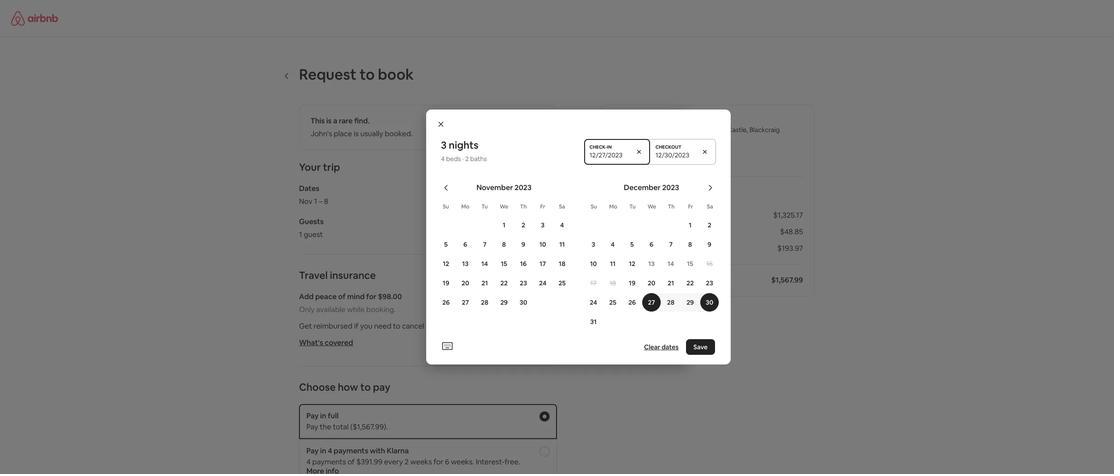 Task type: describe. For each thing, give the bounding box(es) containing it.
2 th from the left
[[668, 203, 675, 211]]

2 fr from the left
[[688, 203, 694, 211]]

1 horizontal spatial 11
[[610, 260, 616, 268]]

0 horizontal spatial 25
[[559, 279, 566, 288]]

1 8 button from the left
[[495, 236, 514, 254]]

pay in full pay the total ($1,567.99).
[[307, 412, 388, 432]]

7 for 1st 7 button from the right
[[669, 241, 673, 249]]

1 fr from the left
[[540, 203, 546, 211]]

travel
[[299, 269, 328, 282]]

2023 for december 2023
[[663, 183, 680, 193]]

mind
[[347, 292, 365, 302]]

december 2023
[[624, 183, 680, 193]]

2 mo from the left
[[610, 203, 618, 211]]

for inside add peace of mind for $98.00 only available while booking.
[[366, 292, 377, 302]]

for inside the pay in 4 payments with klarna 4 payments of $391.99 every 2 weeks for 6 weeks. interest-free.
[[434, 458, 444, 467]]

2 21 button from the left
[[661, 274, 681, 293]]

6 for 2nd 6 button from the right
[[464, 241, 467, 249]]

only
[[299, 305, 315, 315]]

with
[[370, 447, 385, 456]]

the
[[320, 423, 331, 432]]

1 horizontal spatial 25
[[609, 299, 617, 307]]

2 23 from the left
[[706, 279, 714, 288]]

1 vertical spatial 4 button
[[603, 236, 623, 254]]

2 6 button from the left
[[642, 236, 661, 254]]

what's covered button
[[299, 338, 353, 348]]

$189.31 x 7 nights
[[612, 211, 670, 220]]

klarna
[[387, 447, 409, 456]]

0 vertical spatial payments
[[334, 447, 368, 456]]

pay for pay in full pay the total ($1,567.99).
[[307, 412, 319, 421]]

1 horizontal spatial 25 button
[[603, 294, 623, 312]]

1 9 button from the left
[[514, 236, 533, 254]]

2 horizontal spatial 8
[[689, 241, 692, 249]]

choose how to pay
[[299, 381, 391, 394]]

2 16 from the left
[[707, 260, 713, 268]]

every
[[384, 458, 403, 467]]

november 2023
[[477, 183, 532, 193]]

1 19 button from the left
[[437, 274, 456, 293]]

scottish highland castle, blackcraig garden apt
[[675, 126, 780, 142]]

30 for second 30 button from the right
[[520, 299, 527, 307]]

1 su from the left
[[443, 203, 449, 211]]

guests
[[299, 217, 324, 227]]

($1,567.99).
[[350, 423, 388, 432]]

0 vertical spatial 17
[[540, 260, 546, 268]]

2 26 button from the left
[[623, 294, 642, 312]]

if
[[354, 322, 359, 331]]

2023 for november 2023
[[515, 183, 532, 193]]

1 vertical spatial nights
[[649, 211, 670, 220]]

get
[[299, 322, 312, 331]]

1 vertical spatial 24 button
[[584, 294, 603, 312]]

more.
[[532, 322, 551, 331]]

apt
[[698, 134, 709, 142]]

beds
[[446, 155, 461, 163]]

illness,
[[449, 322, 471, 331]]

place
[[334, 129, 352, 139]]

6 inside the pay in 4 payments with klarna 4 payments of $391.99 every 2 weeks for 6 weeks. interest-free.
[[445, 458, 450, 467]]

travel insurance
[[299, 269, 376, 282]]

2 8 button from the left
[[681, 236, 700, 254]]

1 30 button from the left
[[514, 294, 533, 312]]

0 horizontal spatial 10
[[540, 241, 546, 249]]

guest
[[304, 230, 323, 240]]

31 button
[[584, 313, 603, 331]]

total
[[333, 423, 349, 432]]

20 for first the 20 button from left
[[462, 279, 469, 288]]

1 22 from the left
[[501, 279, 508, 288]]

a
[[333, 116, 337, 126]]

1 horizontal spatial 11 button
[[603, 255, 623, 273]]

0 vertical spatial is
[[326, 116, 332, 126]]

2 29 button from the left
[[681, 294, 700, 312]]

2 7 button from the left
[[661, 236, 681, 254]]

1 14 button from the left
[[475, 255, 495, 273]]

1 15 from the left
[[501, 260, 507, 268]]

x
[[638, 211, 642, 220]]

find.
[[354, 116, 370, 126]]

1 horizontal spatial 3 button
[[584, 236, 603, 254]]

1 mo from the left
[[462, 203, 470, 211]]

1 7 button from the left
[[475, 236, 495, 254]]

what's covered
[[299, 338, 353, 348]]

price details
[[612, 188, 670, 201]]

0 horizontal spatial 11 button
[[553, 236, 572, 254]]

7 for 2nd 7 button from the right
[[483, 241, 487, 249]]

3 nights
[[441, 139, 479, 152]]

get reimbursed if you need to cancel due to illness, flight delays, and more.
[[299, 322, 551, 331]]

dates dialog
[[426, 110, 1022, 365]]

1 we from the left
[[500, 203, 509, 211]]

reimbursed
[[314, 322, 353, 331]]

2 21 from the left
[[668, 279, 674, 288]]

1 22 button from the left
[[495, 274, 514, 293]]

dates
[[299, 184, 320, 194]]

weeks
[[411, 458, 432, 467]]

baths
[[470, 155, 487, 163]]

rare
[[339, 116, 353, 126]]

$1,567.99
[[772, 276, 803, 285]]

$48.85
[[780, 227, 803, 237]]

trip
[[323, 161, 340, 174]]

0 horizontal spatial 3 button
[[533, 216, 553, 235]]

due
[[426, 322, 439, 331]]

pay for pay in 4 payments with klarna 4 payments of $391.99 every 2 weeks for 6 weeks. interest-free.
[[307, 447, 319, 456]]

back image
[[283, 72, 291, 80]]

peace
[[315, 292, 337, 302]]

dates nov 1 – 8
[[299, 184, 328, 207]]

edit button
[[544, 217, 557, 227]]

service
[[636, 244, 661, 254]]

insurance
[[330, 269, 376, 282]]

1 27 button from the left
[[456, 294, 475, 312]]

2 9 button from the left
[[700, 236, 720, 254]]

31
[[591, 318, 597, 326]]

pay
[[373, 381, 391, 394]]

5 for first the 5 button from the left
[[444, 241, 448, 249]]

full
[[328, 412, 339, 421]]

(usd)
[[631, 276, 651, 285]]

details
[[638, 188, 670, 201]]

2 13 button from the left
[[642, 255, 661, 273]]

to left book on the top left of the page
[[360, 65, 375, 84]]

18 for the 18 button to the top
[[559, 260, 566, 268]]

Add date text field
[[656, 151, 694, 159]]

2 inside the pay in 4 payments with klarna 4 payments of $391.99 every 2 weeks for 6 weeks. interest-free.
[[405, 458, 409, 467]]

in for full
[[320, 412, 326, 421]]

1 horizontal spatial 10 button
[[584, 255, 603, 273]]

and
[[517, 322, 530, 331]]

1 23 button from the left
[[514, 274, 533, 293]]

1 horizontal spatial 7
[[644, 211, 648, 220]]

2 15 from the left
[[687, 260, 694, 268]]

3 for 3 button to the left
[[541, 221, 545, 230]]

2 pay from the top
[[307, 423, 318, 432]]

booked.
[[385, 129, 413, 139]]

2 27 button from the left
[[642, 294, 661, 312]]

this is a rare find. john's place is usually booked.
[[311, 116, 413, 139]]

your trip
[[299, 161, 340, 174]]

2 button for december 2023
[[700, 216, 720, 235]]

1 26 button from the left
[[437, 294, 456, 312]]

14 for 1st 14 button from right
[[668, 260, 674, 268]]

add
[[299, 292, 314, 302]]

request
[[299, 65, 357, 84]]

1 vertical spatial 18 button
[[603, 274, 623, 293]]

0 horizontal spatial 11
[[560, 241, 565, 249]]

total
[[612, 276, 629, 285]]

1 15 button from the left
[[495, 255, 514, 273]]

4 beds
[[441, 155, 461, 163]]

your
[[299, 161, 321, 174]]

1 inside dates nov 1 – 8
[[314, 197, 317, 207]]

2 16 button from the left
[[700, 255, 720, 273]]

december
[[624, 183, 661, 193]]

request to book
[[299, 65, 414, 84]]

1 5 button from the left
[[437, 236, 456, 254]]

flight
[[473, 322, 491, 331]]

fee
[[662, 244, 673, 254]]

need
[[374, 322, 392, 331]]

clear dates button
[[641, 340, 683, 355]]

1 horizontal spatial is
[[354, 129, 359, 139]]

1 inside the guests 1 guest
[[299, 230, 302, 240]]

0 vertical spatial 17 button
[[533, 255, 553, 273]]

1 29 button from the left
[[495, 294, 514, 312]]

1 vertical spatial 24
[[590, 299, 597, 307]]

0 horizontal spatial 25 button
[[553, 274, 572, 293]]

blackcraig
[[750, 126, 780, 134]]

while
[[347, 305, 365, 315]]

1 horizontal spatial 8
[[502, 241, 506, 249]]

0 vertical spatial 3
[[441, 139, 447, 152]]

john's
[[311, 129, 332, 139]]

2 button for november 2023
[[514, 216, 533, 235]]

0 vertical spatial 10 button
[[533, 236, 553, 254]]

0 horizontal spatial 24
[[539, 279, 547, 288]]

26 for second the 26 "button" from left
[[629, 299, 636, 307]]

3 for the right 3 button
[[592, 241, 596, 249]]

highland
[[700, 126, 727, 134]]

1 13 from the left
[[462, 260, 469, 268]]

6 for 1st 6 button from right
[[650, 241, 654, 249]]

0 horizontal spatial 4 button
[[553, 216, 572, 235]]

interest-
[[476, 458, 505, 467]]

guests 1 guest
[[299, 217, 324, 240]]

1 13 button from the left
[[456, 255, 475, 273]]

0 horizontal spatial 24 button
[[533, 274, 553, 293]]

18 for the bottommost the 18 button
[[610, 279, 616, 288]]

2 baths
[[465, 155, 487, 163]]

nov
[[299, 197, 313, 207]]

november
[[477, 183, 513, 193]]

airbnb service fee button
[[612, 244, 673, 254]]

1 16 from the left
[[520, 260, 527, 268]]



Task type: vqa. For each thing, say whether or not it's contained in the screenshot.
'Edit' button
yes



Task type: locate. For each thing, give the bounding box(es) containing it.
20 button up illness,
[[456, 274, 475, 293]]

1 horizontal spatial we
[[648, 203, 657, 211]]

usually
[[361, 129, 383, 139]]

2 19 button from the left
[[623, 274, 642, 293]]

17 left total
[[591, 279, 597, 288]]

11 button down edit button
[[553, 236, 572, 254]]

28 button up flight
[[475, 294, 495, 312]]

18
[[559, 260, 566, 268], [610, 279, 616, 288]]

fr down (
[[688, 203, 694, 211]]

23
[[520, 279, 527, 288], [706, 279, 714, 288]]

26 button up due
[[437, 294, 456, 312]]

15 button
[[495, 255, 514, 273], [681, 255, 700, 273]]

2 we from the left
[[648, 203, 657, 211]]

1 12 from the left
[[443, 260, 449, 268]]

tu down the november on the left top of the page
[[482, 203, 488, 211]]

2 30 button from the left
[[700, 294, 720, 312]]

1 horizontal spatial 15
[[687, 260, 694, 268]]

1 horizontal spatial 5
[[631, 241, 634, 249]]

1 horizontal spatial fr
[[688, 203, 694, 211]]

for right the "mind"
[[366, 292, 377, 302]]

1 28 button from the left
[[475, 294, 495, 312]]

of
[[338, 292, 346, 302], [348, 458, 355, 467]]

1 2023 from the left
[[515, 183, 532, 193]]

0 horizontal spatial nights
[[449, 139, 479, 152]]

12
[[443, 260, 449, 268], [629, 260, 636, 268]]

19 button up due
[[437, 274, 456, 293]]

21 button right (usd) button
[[661, 274, 681, 293]]

1 vertical spatial in
[[320, 447, 326, 456]]

1 vertical spatial 3
[[541, 221, 545, 230]]

0 horizontal spatial 22
[[501, 279, 508, 288]]

1 23 from the left
[[520, 279, 527, 288]]

0 horizontal spatial 16 button
[[514, 255, 533, 273]]

(usd) button
[[631, 276, 651, 285]]

1 2 button from the left
[[514, 216, 533, 235]]

1 sa from the left
[[559, 203, 565, 211]]

fr up edit button
[[540, 203, 546, 211]]

2 horizontal spatial 3
[[592, 241, 596, 249]]

0 horizontal spatial 20 button
[[456, 274, 475, 293]]

delays,
[[492, 322, 516, 331]]

29 up save
[[687, 299, 694, 307]]

25
[[559, 279, 566, 288], [609, 299, 617, 307]]

1 28 from the left
[[481, 299, 489, 307]]

1 vertical spatial 18
[[610, 279, 616, 288]]

12 for first 12 button from right
[[629, 260, 636, 268]]

2 30 from the left
[[706, 299, 714, 307]]

0 horizontal spatial th
[[520, 203, 527, 211]]

1 30 from the left
[[520, 299, 527, 307]]

2 5 from the left
[[631, 241, 634, 249]]

28 up flight
[[481, 299, 489, 307]]

2 22 from the left
[[687, 279, 694, 288]]

available
[[316, 305, 346, 315]]

2 19 from the left
[[629, 279, 636, 288]]

8 inside dates nov 1 – 8
[[324, 197, 328, 207]]

155
[[694, 158, 703, 165]]

1 tu from the left
[[482, 203, 488, 211]]

0 horizontal spatial 2 button
[[514, 216, 533, 235]]

18 button
[[553, 255, 572, 273], [603, 274, 623, 293]]

2 button
[[514, 216, 533, 235], [700, 216, 720, 235]]

2 29 from the left
[[687, 299, 694, 307]]

for right the weeks
[[434, 458, 444, 467]]

9
[[522, 241, 526, 249], [708, 241, 712, 249]]

5 for first the 5 button from right
[[631, 241, 634, 249]]

edit
[[544, 217, 557, 227]]

1 12 button from the left
[[437, 255, 456, 273]]

28
[[481, 299, 489, 307], [667, 299, 675, 307]]

1 vertical spatial 10
[[590, 260, 597, 268]]

1 horizontal spatial 5 button
[[623, 236, 642, 254]]

pay left full
[[307, 412, 319, 421]]

0 horizontal spatial 27
[[462, 299, 469, 307]]

1 horizontal spatial 12
[[629, 260, 636, 268]]

pay left 'the'
[[307, 423, 318, 432]]

0 horizontal spatial 2023
[[515, 183, 532, 193]]

1 horizontal spatial 20 button
[[642, 274, 661, 293]]

1 horizontal spatial 24 button
[[584, 294, 603, 312]]

1 horizontal spatial 28
[[667, 299, 675, 307]]

26 down 'total (usd)'
[[629, 299, 636, 307]]

2 14 button from the left
[[661, 255, 681, 273]]

Add date text field
[[590, 151, 628, 159]]

1 horizontal spatial 7 button
[[661, 236, 681, 254]]

None radio
[[540, 412, 550, 422]]

payments up $391.99
[[334, 447, 368, 456]]

2 13 from the left
[[649, 260, 655, 268]]

20 right total
[[648, 279, 656, 288]]

to left "pay"
[[361, 381, 371, 394]]

1 button for november 2023
[[495, 216, 514, 235]]

0 horizontal spatial of
[[338, 292, 346, 302]]

0 horizontal spatial 26 button
[[437, 294, 456, 312]]

tu
[[482, 203, 488, 211], [630, 203, 636, 211]]

20 up illness,
[[462, 279, 469, 288]]

0 vertical spatial 3 button
[[533, 216, 553, 235]]

22 button
[[495, 274, 514, 293], [681, 274, 700, 293]]

is right place at the top of the page
[[354, 129, 359, 139]]

26 button
[[437, 294, 456, 312], [623, 294, 642, 312]]

th down details
[[668, 203, 675, 211]]

1 th from the left
[[520, 203, 527, 211]]

payments
[[334, 447, 368, 456], [312, 458, 346, 467]]

12 for 1st 12 button from left
[[443, 260, 449, 268]]

dates
[[662, 343, 679, 352]]

30 up save
[[706, 299, 714, 307]]

in inside the pay in full pay the total ($1,567.99).
[[320, 412, 326, 421]]

2 1 button from the left
[[681, 216, 700, 235]]

1 horizontal spatial 17
[[591, 279, 597, 288]]

2023
[[515, 183, 532, 193], [663, 183, 680, 193]]

0 horizontal spatial 13 button
[[456, 255, 475, 273]]

13 button
[[456, 255, 475, 273], [642, 255, 661, 273]]

26 button down 'total (usd)'
[[623, 294, 642, 312]]

scottish
[[675, 126, 699, 134]]

2 tu from the left
[[630, 203, 636, 211]]

0 horizontal spatial 26
[[442, 299, 450, 307]]

19 up illness,
[[443, 279, 450, 288]]

reviews
[[704, 158, 723, 165]]

$1,325.17
[[774, 211, 803, 220]]

21 right (usd) button
[[668, 279, 674, 288]]

payments down 'the'
[[312, 458, 346, 467]]

2 5 button from the left
[[623, 236, 642, 254]]

1 29 from the left
[[501, 299, 508, 307]]

2 26 from the left
[[629, 299, 636, 307]]

24 button up more.
[[533, 274, 553, 293]]

1 horizontal spatial 23 button
[[700, 274, 720, 293]]

1 5 from the left
[[444, 241, 448, 249]]

1 horizontal spatial 9 button
[[700, 236, 720, 254]]

2 14 from the left
[[668, 260, 674, 268]]

1 9 from the left
[[522, 241, 526, 249]]

22
[[501, 279, 508, 288], [687, 279, 694, 288]]

choose
[[299, 381, 336, 394]]

1 horizontal spatial 10
[[590, 260, 597, 268]]

garden
[[675, 134, 697, 142]]

calendar application
[[426, 173, 1022, 340]]

of inside the pay in 4 payments with klarna 4 payments of $391.99 every 2 weeks for 6 weeks. interest-free.
[[348, 458, 355, 467]]

30 button up and at the left of the page
[[514, 294, 533, 312]]

1 16 button from the left
[[514, 255, 533, 273]]

2 vertical spatial pay
[[307, 447, 319, 456]]

of left $391.99
[[348, 458, 355, 467]]

to right need
[[393, 322, 401, 331]]

0 horizontal spatial is
[[326, 116, 332, 126]]

0 horizontal spatial 15 button
[[495, 255, 514, 273]]

in left full
[[320, 412, 326, 421]]

2023 right the november on the left top of the page
[[515, 183, 532, 193]]

20 for 1st the 20 button from the right
[[648, 279, 656, 288]]

1 horizontal spatial 18
[[610, 279, 616, 288]]

2 9 from the left
[[708, 241, 712, 249]]

in for 4
[[320, 447, 326, 456]]

0 horizontal spatial 7 button
[[475, 236, 495, 254]]

nights inside dates dialog
[[449, 139, 479, 152]]

24 button up 31 button
[[584, 294, 603, 312]]

in inside the pay in 4 payments with klarna 4 payments of $391.99 every 2 weeks for 6 weeks. interest-free.
[[320, 447, 326, 456]]

14 button
[[475, 255, 495, 273], [661, 255, 681, 273]]

$193.97
[[778, 244, 803, 254]]

2 12 button from the left
[[623, 255, 642, 273]]

26 up illness,
[[442, 299, 450, 307]]

1 20 from the left
[[462, 279, 469, 288]]

0 horizontal spatial 9
[[522, 241, 526, 249]]

2 15 button from the left
[[681, 255, 700, 273]]

30 up and at the left of the page
[[520, 299, 527, 307]]

of left the "mind"
[[338, 292, 346, 302]]

1 button for december 2023
[[681, 216, 700, 235]]

1 horizontal spatial 22
[[687, 279, 694, 288]]

0 horizontal spatial 7
[[483, 241, 487, 249]]

21 button up flight
[[475, 274, 495, 293]]

19 button down airbnb
[[623, 274, 642, 293]]

1 26 from the left
[[442, 299, 450, 307]]

1 20 button from the left
[[456, 274, 475, 293]]

3 pay from the top
[[307, 447, 319, 456]]

18 button left "(usd)"
[[603, 274, 623, 293]]

2 20 from the left
[[648, 279, 656, 288]]

28 button up dates
[[661, 294, 681, 312]]

1 horizontal spatial 14
[[668, 260, 674, 268]]

how
[[338, 381, 358, 394]]

20 button right total
[[642, 274, 661, 293]]

1
[[314, 197, 317, 207], [503, 221, 506, 230], [689, 221, 692, 230], [299, 230, 302, 240]]

1 horizontal spatial for
[[434, 458, 444, 467]]

we down details
[[648, 203, 657, 211]]

2 su from the left
[[591, 203, 597, 211]]

tu left x at top right
[[630, 203, 636, 211]]

15
[[501, 260, 507, 268], [687, 260, 694, 268]]

1 horizontal spatial 18 button
[[603, 274, 623, 293]]

6
[[464, 241, 467, 249], [650, 241, 654, 249], [445, 458, 450, 467]]

1 vertical spatial 25
[[609, 299, 617, 307]]

1 horizontal spatial 16
[[707, 260, 713, 268]]

nights right x at top right
[[649, 211, 670, 220]]

in down 'the'
[[320, 447, 326, 456]]

0 vertical spatial 25
[[559, 279, 566, 288]]

2 2023 from the left
[[663, 183, 680, 193]]

2 12 from the left
[[629, 260, 636, 268]]

for
[[366, 292, 377, 302], [434, 458, 444, 467]]

save
[[694, 343, 708, 352]]

0 horizontal spatial 30 button
[[514, 294, 533, 312]]

1 horizontal spatial 30
[[706, 299, 714, 307]]

$189.31
[[612, 211, 637, 220]]

pay inside the pay in 4 payments with klarna 4 payments of $391.99 every 2 weeks for 6 weeks. interest-free.
[[307, 447, 319, 456]]

su
[[443, 203, 449, 211], [591, 203, 597, 211]]

1 horizontal spatial 22 button
[[681, 274, 700, 293]]

1 horizontal spatial 17 button
[[584, 274, 603, 293]]

17
[[540, 260, 546, 268], [591, 279, 597, 288]]

1 horizontal spatial 2 button
[[700, 216, 720, 235]]

1 in from the top
[[320, 412, 326, 421]]

5 button
[[437, 236, 456, 254], [623, 236, 642, 254]]

1 21 from the left
[[482, 279, 488, 288]]

0 horizontal spatial 29
[[501, 299, 508, 307]]

0 horizontal spatial 8 button
[[495, 236, 514, 254]]

0 vertical spatial 4 button
[[553, 216, 572, 235]]

1 vertical spatial 17
[[591, 279, 597, 288]]

airbnb service fee
[[612, 244, 673, 254]]

0 horizontal spatial su
[[443, 203, 449, 211]]

17 down edit button
[[540, 260, 546, 268]]

0 horizontal spatial sa
[[559, 203, 565, 211]]

0 horizontal spatial 17
[[540, 260, 546, 268]]

0 horizontal spatial 23 button
[[514, 274, 533, 293]]

1 27 from the left
[[462, 299, 469, 307]]

24 up 31 button
[[590, 299, 597, 307]]

2 22 button from the left
[[681, 274, 700, 293]]

airbnb
[[612, 244, 635, 254]]

20
[[462, 279, 469, 288], [648, 279, 656, 288]]

0 horizontal spatial 14 button
[[475, 255, 495, 273]]

th down november 2023
[[520, 203, 527, 211]]

29 up delays,
[[501, 299, 508, 307]]

2 2 button from the left
[[700, 216, 720, 235]]

0 horizontal spatial 29 button
[[495, 294, 514, 312]]

is
[[326, 116, 332, 126], [354, 129, 359, 139]]

1 horizontal spatial 24
[[590, 299, 597, 307]]

29 button up save
[[681, 294, 700, 312]]

25 button
[[553, 274, 572, 293], [603, 294, 623, 312]]

27 up illness,
[[462, 299, 469, 307]]

2 23 button from the left
[[700, 274, 720, 293]]

castle,
[[728, 126, 748, 134]]

1 horizontal spatial 21 button
[[661, 274, 681, 293]]

19 down airbnb
[[629, 279, 636, 288]]

1 horizontal spatial su
[[591, 203, 597, 211]]

clear dates
[[644, 343, 679, 352]]

2 28 from the left
[[667, 299, 675, 307]]

(
[[693, 158, 694, 165]]

pay down the pay in full pay the total ($1,567.99).
[[307, 447, 319, 456]]

2 sa from the left
[[707, 203, 713, 211]]

2 in from the top
[[320, 447, 326, 456]]

is left the a
[[326, 116, 332, 126]]

clear
[[644, 343, 661, 352]]

17 button down edit button
[[533, 255, 553, 273]]

0 horizontal spatial 8
[[324, 197, 328, 207]]

1 vertical spatial payments
[[312, 458, 346, 467]]

1 button
[[495, 216, 514, 235], [681, 216, 700, 235]]

we down november 2023
[[500, 203, 509, 211]]

1 horizontal spatial 27 button
[[642, 294, 661, 312]]

1 14 from the left
[[482, 260, 488, 268]]

1 vertical spatial 11
[[610, 260, 616, 268]]

nights up beds
[[449, 139, 479, 152]]

1 6 button from the left
[[456, 236, 475, 254]]

2 27 from the left
[[648, 299, 655, 307]]

0 horizontal spatial 18 button
[[553, 255, 572, 273]]

26 for second the 26 "button" from right
[[442, 299, 450, 307]]

1 vertical spatial 11 button
[[603, 255, 623, 273]]

pay in 4 payments with klarna 4 payments of $391.99 every 2 weeks for 6 weeks. interest-free.
[[307, 447, 521, 467]]

30 for 2nd 30 button
[[706, 299, 714, 307]]

1 horizontal spatial of
[[348, 458, 355, 467]]

this
[[311, 116, 325, 126]]

save button
[[686, 340, 715, 355]]

16
[[520, 260, 527, 268], [707, 260, 713, 268]]

4.91 ( 155 reviews
[[681, 158, 723, 165]]

0 horizontal spatial 21 button
[[475, 274, 495, 293]]

of inside add peace of mind for $98.00 only available while booking.
[[338, 292, 346, 302]]

1 horizontal spatial 26 button
[[623, 294, 642, 312]]

12 button
[[437, 255, 456, 273], [623, 255, 642, 273]]

2 28 button from the left
[[661, 294, 681, 312]]

1 horizontal spatial 19
[[629, 279, 636, 288]]

weeks.
[[451, 458, 474, 467]]

29 button up delays,
[[495, 294, 514, 312]]

0 vertical spatial 24
[[539, 279, 547, 288]]

21 up flight
[[482, 279, 488, 288]]

1 19 from the left
[[443, 279, 450, 288]]

book
[[378, 65, 414, 84]]

0 vertical spatial 18 button
[[553, 255, 572, 273]]

24
[[539, 279, 547, 288], [590, 299, 597, 307]]

1 horizontal spatial 21
[[668, 279, 674, 288]]

27 down "(usd)"
[[648, 299, 655, 307]]

2023 right the december
[[663, 183, 680, 193]]

21
[[482, 279, 488, 288], [668, 279, 674, 288]]

0 vertical spatial pay
[[307, 412, 319, 421]]

27 button down "(usd)"
[[642, 294, 661, 312]]

30 button up save
[[700, 294, 720, 312]]

11 button up total
[[603, 255, 623, 273]]

14 for second 14 button from the right
[[482, 260, 488, 268]]

0 vertical spatial in
[[320, 412, 326, 421]]

29
[[501, 299, 508, 307], [687, 299, 694, 307]]

1 1 button from the left
[[495, 216, 514, 235]]

4 button
[[553, 216, 572, 235], [603, 236, 623, 254]]

0 horizontal spatial 18
[[559, 260, 566, 268]]

28 button
[[475, 294, 495, 312], [661, 294, 681, 312]]

0 horizontal spatial 12 button
[[437, 255, 456, 273]]

1 horizontal spatial th
[[668, 203, 675, 211]]

None radio
[[540, 447, 550, 457]]

10 button
[[533, 236, 553, 254], [584, 255, 603, 273]]

18 button down edit button
[[553, 255, 572, 273]]

17 button left total
[[584, 274, 603, 293]]

2 horizontal spatial 6
[[650, 241, 654, 249]]

to
[[360, 65, 375, 84], [393, 322, 401, 331], [440, 322, 448, 331], [361, 381, 371, 394]]

1 horizontal spatial 16 button
[[700, 255, 720, 273]]

0 horizontal spatial 6 button
[[456, 236, 475, 254]]

1 horizontal spatial 30 button
[[700, 294, 720, 312]]

2 20 button from the left
[[642, 274, 661, 293]]

cancel
[[402, 322, 424, 331]]

8
[[324, 197, 328, 207], [502, 241, 506, 249], [689, 241, 692, 249]]

24 up more.
[[539, 279, 547, 288]]

1 vertical spatial for
[[434, 458, 444, 467]]

28 up dates
[[667, 299, 675, 307]]

1 21 button from the left
[[475, 274, 495, 293]]

price
[[612, 188, 636, 201]]

27 button up illness,
[[456, 294, 475, 312]]

to right due
[[440, 322, 448, 331]]

1 pay from the top
[[307, 412, 319, 421]]

1 horizontal spatial 4 button
[[603, 236, 623, 254]]



